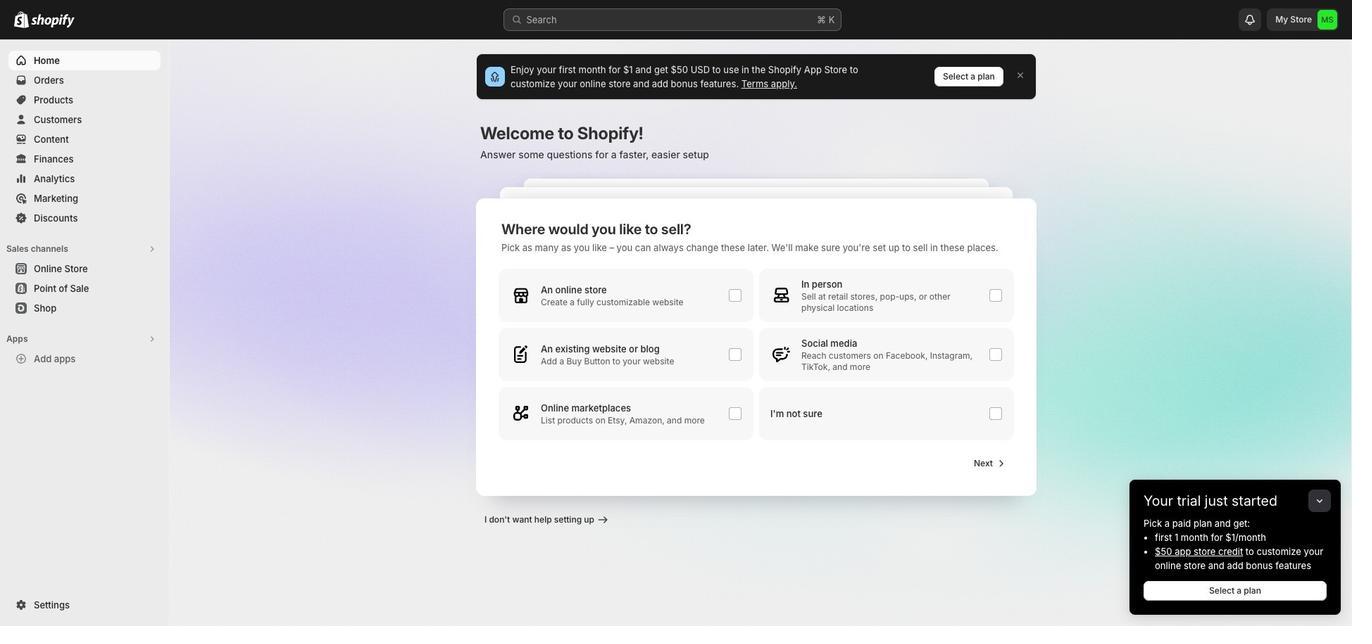 Task type: locate. For each thing, give the bounding box(es) containing it.
my store image
[[1318, 10, 1338, 30]]



Task type: vqa. For each thing, say whether or not it's contained in the screenshot.
the leftmost shopify image
yes



Task type: describe. For each thing, give the bounding box(es) containing it.
shopify image
[[14, 11, 29, 28]]

shopify image
[[31, 14, 75, 28]]



